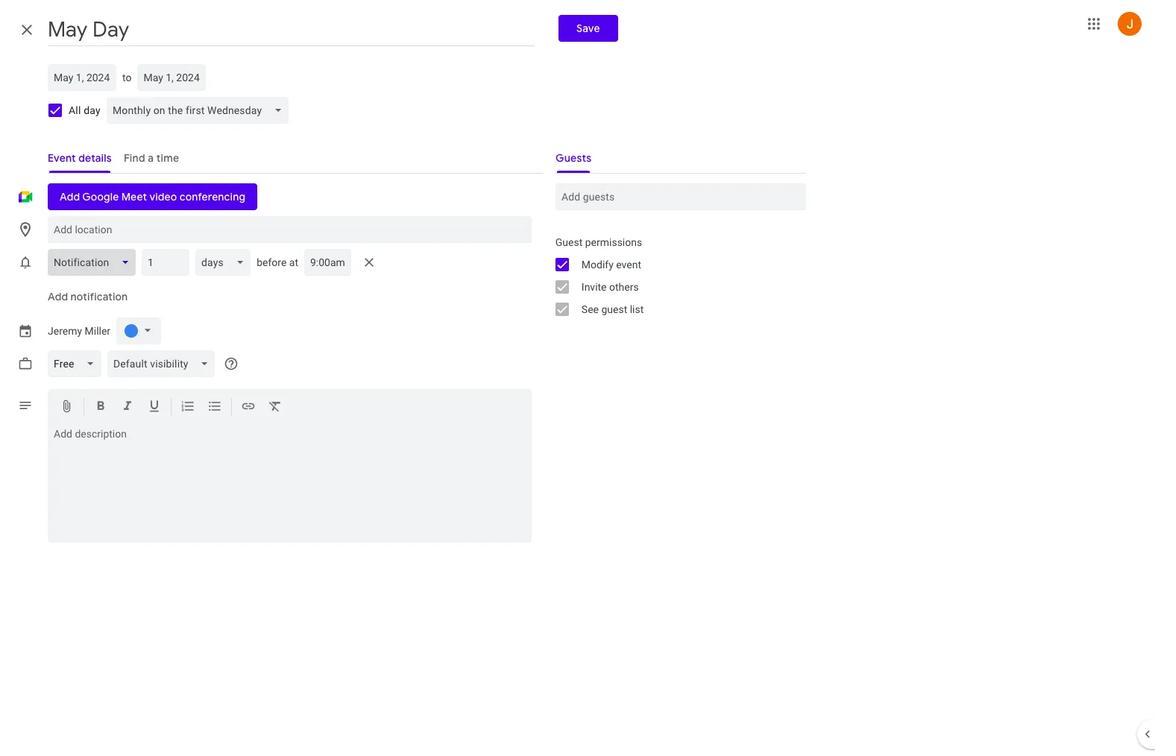 Task type: locate. For each thing, give the bounding box(es) containing it.
None field
[[107, 97, 295, 124], [48, 249, 142, 276], [196, 249, 257, 276], [48, 351, 107, 378], [107, 351, 221, 378], [107, 97, 295, 124], [48, 249, 142, 276], [196, 249, 257, 276], [48, 351, 107, 378], [107, 351, 221, 378]]

italic image
[[120, 399, 135, 416]]

group
[[544, 231, 806, 321]]

Location text field
[[54, 216, 526, 243]]

Days in advance for notification number field
[[148, 249, 184, 276]]

insert link image
[[241, 399, 256, 416]]

guest
[[602, 304, 628, 316]]

save button
[[559, 15, 619, 42]]

miller
[[85, 325, 111, 337]]

jeremy
[[48, 325, 82, 337]]

save
[[577, 22, 601, 35]]

Time of day text field
[[310, 255, 345, 270]]

remove formatting image
[[268, 399, 283, 416]]

numbered list image
[[181, 399, 195, 416]]

underline image
[[147, 399, 162, 416]]

add notification
[[48, 290, 128, 304]]

to
[[122, 72, 132, 84]]

others
[[610, 281, 639, 293]]

invite others
[[582, 281, 639, 293]]

invite
[[582, 281, 607, 293]]

modify
[[582, 259, 614, 271]]

at
[[289, 257, 298, 269]]

Description text field
[[48, 428, 532, 540]]



Task type: vqa. For each thing, say whether or not it's contained in the screenshot.
Add
yes



Task type: describe. For each thing, give the bounding box(es) containing it.
guest permissions
[[556, 237, 643, 248]]

bulleted list image
[[207, 399, 222, 416]]

see
[[582, 304, 599, 316]]

all day
[[69, 104, 101, 116]]

list
[[630, 304, 644, 316]]

modify event
[[582, 259, 642, 271]]

before
[[257, 257, 287, 269]]

End date text field
[[144, 69, 200, 87]]

permissions
[[586, 237, 643, 248]]

the day before at 9am element
[[48, 246, 381, 279]]

add notification button
[[42, 279, 134, 315]]

see guest list
[[582, 304, 644, 316]]

Title text field
[[48, 13, 535, 46]]

add
[[48, 290, 68, 304]]

bold image
[[93, 399, 108, 416]]

event
[[616, 259, 642, 271]]

day
[[84, 104, 101, 116]]

Start date text field
[[54, 69, 110, 87]]

notification
[[71, 290, 128, 304]]

formatting options toolbar
[[48, 389, 532, 425]]

before at
[[257, 257, 298, 269]]

guest
[[556, 237, 583, 248]]

Guests text field
[[562, 184, 800, 210]]

jeremy miller
[[48, 325, 111, 337]]

all
[[69, 104, 81, 116]]

group containing guest permissions
[[544, 231, 806, 321]]



